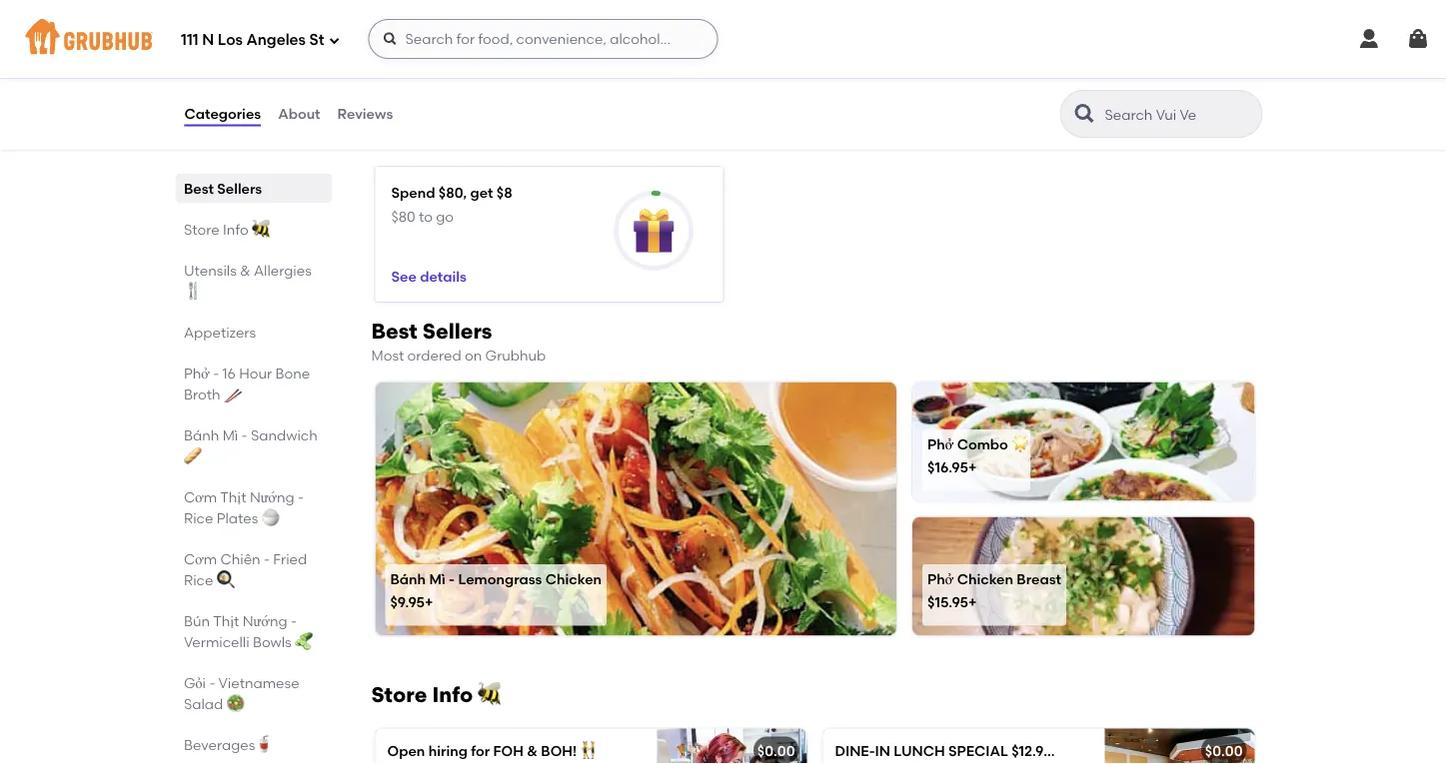 Task type: locate. For each thing, give the bounding box(es) containing it.
phở up $15.95
[[927, 570, 954, 587]]

cơm up 🍳
[[183, 551, 217, 568]]

0 vertical spatial bánh
[[183, 427, 219, 444]]

& right utensils
[[239, 262, 250, 279]]

- inside gỏi - vietnamese salad 🥗
[[209, 675, 215, 692]]

phở for phở combo 🌟 $16.95 +
[[927, 435, 954, 452]]

for
[[471, 742, 490, 759]]

+
[[968, 459, 977, 476], [425, 594, 433, 611], [968, 594, 977, 611]]

1 vertical spatial bánh
[[390, 570, 426, 587]]

cơm for cơm thịt nướng - rice plates 🍚
[[183, 489, 217, 506]]

1 vertical spatial mì
[[429, 570, 445, 587]]

1 vertical spatial sellers
[[423, 319, 492, 344]]

bánh
[[183, 427, 219, 444], [390, 570, 426, 587]]

thịt inside bún thịt nướng - vermicelli bowls 🥒
[[213, 613, 239, 630]]

1 horizontal spatial 🐝
[[478, 682, 499, 707]]

details
[[420, 268, 466, 285]]

most
[[371, 347, 404, 364]]

phở inside phở combo 🌟 $16.95 +
[[927, 435, 954, 452]]

$16.95
[[927, 459, 968, 476]]

st
[[309, 31, 324, 49]]

111 n los angeles st
[[181, 31, 324, 49]]

svg image
[[1357, 27, 1381, 51], [328, 34, 340, 46]]

+ inside the phở chicken breast $15.95 +
[[968, 594, 977, 611]]

1 vertical spatial 🐝
[[478, 682, 499, 707]]

+ for $15.95
[[968, 594, 977, 611]]

- up the fried
[[297, 489, 303, 506]]

mì inside bánh mì - sandwich 🥖
[[222, 427, 238, 444]]

1 horizontal spatial svg image
[[1357, 27, 1381, 51]]

get
[[470, 184, 493, 201]]

sellers up 'store info 🐝' 'tab'
[[217, 180, 261, 197]]

0 horizontal spatial store
[[183, 221, 219, 238]]

vietnamese
[[218, 675, 299, 692]]

- right gỏi
[[209, 675, 215, 692]]

best inside best sellers tab
[[183, 180, 213, 197]]

+ inside bánh mì - lemongrass chicken $9.95 +
[[425, 594, 433, 611]]

- left sandwich
[[241, 427, 247, 444]]

0 vertical spatial cơm
[[183, 489, 217, 506]]

111
[[181, 31, 199, 49]]

+ inside phở combo 🌟 $16.95 +
[[968, 459, 977, 476]]

1 vertical spatial best
[[371, 319, 417, 344]]

- inside cơm chiên - fried rice 🍳
[[263, 551, 269, 568]]

chicken inside bánh mì - lemongrass chicken $9.95 +
[[545, 570, 602, 587]]

people icon image
[[279, 14, 299, 34]]

2 $0.00 from the left
[[1205, 742, 1243, 759]]

categories button
[[183, 78, 262, 150]]

bánh inside bánh mì - sandwich 🥖
[[183, 427, 219, 444]]

best up most
[[371, 319, 417, 344]]

thịt inside cơm thịt nướng - rice plates 🍚
[[220, 489, 246, 506]]

open
[[387, 742, 425, 759]]

$0.00
[[757, 742, 795, 759], [1205, 742, 1243, 759]]

2 vertical spatial phở
[[927, 570, 954, 587]]

0 vertical spatial store
[[183, 221, 219, 238]]

2 cơm from the top
[[183, 551, 217, 568]]

- left lemongrass
[[449, 570, 455, 587]]

+ for $16.95
[[968, 459, 977, 476]]

mì for lemongrass
[[429, 570, 445, 587]]

0 vertical spatial store info 🐝
[[183, 221, 265, 238]]

rice for cơm chiên - fried rice 🍳
[[183, 572, 213, 589]]

rice left 🍳
[[183, 572, 213, 589]]

rice for cơm thịt nướng - rice plates 🍚
[[183, 510, 213, 527]]

reward icon image
[[632, 209, 676, 253]]

1 vertical spatial cơm
[[183, 551, 217, 568]]

🐝 down best sellers tab
[[251, 221, 265, 238]]

rice inside cơm chiên - fried rice 🍳
[[183, 572, 213, 589]]

1 vertical spatial &
[[527, 742, 538, 759]]

0 horizontal spatial svg image
[[183, 14, 203, 34]]

phở up broth
[[183, 365, 209, 382]]

reviews
[[337, 105, 393, 122]]

0 horizontal spatial store info 🐝
[[183, 221, 265, 238]]

- up 🥒
[[290, 613, 296, 630]]

0 vertical spatial &
[[239, 262, 250, 279]]

best up 'store info 🐝' 'tab'
[[183, 180, 213, 197]]

mì inside bánh mì - lemongrass chicken $9.95 +
[[429, 570, 445, 587]]

1 horizontal spatial info
[[432, 682, 473, 707]]

sellers up the on
[[423, 319, 492, 344]]

- left the fried
[[263, 551, 269, 568]]

store up utensils
[[183, 221, 219, 238]]

rice
[[183, 510, 213, 527], [183, 572, 213, 589]]

0 horizontal spatial sellers
[[217, 180, 261, 197]]

cơm down the 🥖
[[183, 489, 217, 506]]

svg image
[[183, 14, 203, 34], [1406, 27, 1430, 51], [382, 31, 398, 47]]

- inside phở - 16 hour bone broth 🥢
[[213, 365, 219, 382]]

fried
[[273, 551, 307, 568]]

1 vertical spatial phở
[[927, 435, 954, 452]]

- left 16
[[213, 365, 219, 382]]

0 vertical spatial best
[[183, 180, 213, 197]]

0 horizontal spatial info
[[222, 221, 248, 238]]

nướng inside bún thịt nướng - vermicelli bowls 🥒
[[242, 613, 287, 630]]

2 rice from the top
[[183, 572, 213, 589]]

bánh for bánh mì - lemongrass chicken $9.95 +
[[390, 570, 426, 587]]

sellers for best sellers most ordered on grubhub
[[423, 319, 492, 344]]

chicken inside the phở chicken breast $15.95 +
[[957, 570, 1013, 587]]

store up open
[[371, 682, 427, 707]]

$15.95
[[927, 594, 968, 611]]

best for best sellers
[[183, 180, 213, 197]]

open hiring for foh & boh! 👯
[[387, 742, 594, 759]]

lemongrass
[[458, 570, 542, 587]]

bowls
[[252, 634, 291, 651]]

chicken up $15.95
[[957, 570, 1013, 587]]

rice inside cơm thịt nướng - rice plates 🍚
[[183, 510, 213, 527]]

&
[[239, 262, 250, 279], [527, 742, 538, 759]]

bún
[[183, 613, 209, 630]]

$0.00 for dine-in lunch special $12.95 😱‼️
[[1205, 742, 1243, 759]]

0 vertical spatial nướng
[[249, 489, 294, 506]]

1 $0.00 from the left
[[757, 742, 795, 759]]

about
[[278, 105, 320, 122]]

sellers inside tab
[[217, 180, 261, 197]]

cơm chiên - fried rice 🍳
[[183, 551, 307, 589]]

1 vertical spatial store info 🐝
[[371, 682, 499, 707]]

cơm thịt nướng - rice plates 🍚 tab
[[183, 487, 323, 529]]

start group order button
[[279, 6, 420, 42]]

1 cơm from the top
[[183, 489, 217, 506]]

see details
[[391, 268, 466, 285]]

cơm chiên - fried rice 🍳 tab
[[183, 549, 323, 591]]

thịt
[[220, 489, 246, 506], [213, 613, 239, 630]]

store info 🐝
[[183, 221, 265, 238], [371, 682, 499, 707]]

best sellers
[[183, 180, 261, 197]]

phở inside the phở chicken breast $15.95 +
[[927, 570, 954, 587]]

1 horizontal spatial mì
[[429, 570, 445, 587]]

store info 🐝 down best sellers
[[183, 221, 265, 238]]

best for best sellers most ordered on grubhub
[[371, 319, 417, 344]]

cơm inside cơm thịt nướng - rice plates 🍚
[[183, 489, 217, 506]]

1 vertical spatial thịt
[[213, 613, 239, 630]]

🐝
[[251, 221, 265, 238], [478, 682, 499, 707]]

2 chicken from the left
[[957, 570, 1013, 587]]

info up hiring
[[432, 682, 473, 707]]

$12.95
[[1012, 742, 1052, 759]]

🥗
[[226, 696, 240, 713]]

0 horizontal spatial $0.00
[[757, 742, 795, 759]]

store
[[183, 221, 219, 238], [371, 682, 427, 707]]

best inside best sellers most ordered on grubhub
[[371, 319, 417, 344]]

0 vertical spatial sellers
[[217, 180, 261, 197]]

gỏi - vietnamese salad 🥗
[[183, 675, 299, 713]]

special
[[948, 742, 1008, 759]]

0 vertical spatial rice
[[183, 510, 213, 527]]

0 horizontal spatial best
[[183, 180, 213, 197]]

nướng up the 🍚
[[249, 489, 294, 506]]

info inside 'tab'
[[222, 221, 248, 238]]

mì down 🥢
[[222, 427, 238, 444]]

on
[[465, 347, 482, 364]]

best
[[183, 180, 213, 197], [371, 319, 417, 344]]

& right "foh"
[[527, 742, 538, 759]]

nướng up bowls
[[242, 613, 287, 630]]

nướng inside cơm thịt nướng - rice plates 🍚
[[249, 489, 294, 506]]

sellers inside best sellers most ordered on grubhub
[[423, 319, 492, 344]]

appetizers tab
[[183, 322, 323, 343]]

0 horizontal spatial chicken
[[545, 570, 602, 587]]

phở chicken breast $15.95 +
[[927, 570, 1061, 611]]

0 vertical spatial phở
[[183, 365, 209, 382]]

lunch
[[894, 742, 945, 759]]

rice left plates
[[183, 510, 213, 527]]

bánh inside bánh mì - lemongrass chicken $9.95 +
[[390, 570, 426, 587]]

1 horizontal spatial sellers
[[423, 319, 492, 344]]

info
[[222, 221, 248, 238], [432, 682, 473, 707]]

spend
[[391, 184, 435, 201]]

phở inside phở - 16 hour bone broth 🥢
[[183, 365, 209, 382]]

best sellers tab
[[183, 178, 323, 199]]

phở for phở - 16 hour bone broth 🥢
[[183, 365, 209, 382]]

0 horizontal spatial &
[[239, 262, 250, 279]]

- inside bún thịt nướng - vermicelli bowls 🥒
[[290, 613, 296, 630]]

0 vertical spatial 🐝
[[251, 221, 265, 238]]

1 chicken from the left
[[545, 570, 602, 587]]

thịt up plates
[[220, 489, 246, 506]]

cơm inside cơm chiên - fried rice 🍳
[[183, 551, 217, 568]]

$0.00 for open hiring for foh & boh! 👯
[[757, 742, 795, 759]]

thịt up vermicelli
[[213, 613, 239, 630]]

chicken right lemongrass
[[545, 570, 602, 587]]

1 vertical spatial rice
[[183, 572, 213, 589]]

info down best sellers
[[222, 221, 248, 238]]

1 horizontal spatial store
[[371, 682, 427, 707]]

0 horizontal spatial svg image
[[328, 34, 340, 46]]

mì left lemongrass
[[429, 570, 445, 587]]

bánh up $9.95
[[390, 570, 426, 587]]

vermicelli
[[183, 634, 249, 651]]

1 horizontal spatial &
[[527, 742, 538, 759]]

0 horizontal spatial 🐝
[[251, 221, 265, 238]]

🐝 up open hiring for foh & boh! 👯 at the left bottom of the page
[[478, 682, 499, 707]]

0 horizontal spatial bánh
[[183, 427, 219, 444]]

1 horizontal spatial best
[[371, 319, 417, 344]]

phở combo 🌟 $16.95 +
[[927, 435, 1025, 476]]

reviews button
[[336, 78, 394, 150]]

1 horizontal spatial bánh
[[390, 570, 426, 587]]

phở up $16.95
[[927, 435, 954, 452]]

dine-in lunch special $12.95 😱‼️ image
[[1105, 729, 1255, 765]]

store info 🐝 up hiring
[[371, 682, 499, 707]]

0 vertical spatial thịt
[[220, 489, 246, 506]]

bánh mì - sandwich 🥖
[[183, 427, 317, 465]]

chicken
[[545, 570, 602, 587], [957, 570, 1013, 587]]

- inside bánh mì - lemongrass chicken $9.95 +
[[449, 570, 455, 587]]

0 vertical spatial info
[[222, 221, 248, 238]]

bánh up the 🥖
[[183, 427, 219, 444]]

😱‼️
[[1055, 742, 1077, 759]]

mì for sandwich
[[222, 427, 238, 444]]

1 rice from the top
[[183, 510, 213, 527]]

cơm
[[183, 489, 217, 506], [183, 551, 217, 568]]

bún thịt nướng - vermicelli bowls 🥒 tab
[[183, 611, 323, 653]]

-
[[213, 365, 219, 382], [241, 427, 247, 444], [297, 489, 303, 506], [263, 551, 269, 568], [449, 570, 455, 587], [290, 613, 296, 630], [209, 675, 215, 692]]

bánh for bánh mì - sandwich 🥖
[[183, 427, 219, 444]]

0 vertical spatial mì
[[222, 427, 238, 444]]

nướng
[[249, 489, 294, 506], [242, 613, 287, 630]]

🍚
[[261, 510, 275, 527]]

plates
[[216, 510, 258, 527]]

mì
[[222, 427, 238, 444], [429, 570, 445, 587]]

group
[[340, 15, 380, 32]]

sellers
[[217, 180, 261, 197], [423, 319, 492, 344]]

hiring
[[428, 742, 468, 759]]

1 horizontal spatial chicken
[[957, 570, 1013, 587]]

phở
[[183, 365, 209, 382], [927, 435, 954, 452], [927, 570, 954, 587]]

& inside utensils & allergies 🍴
[[239, 262, 250, 279]]

1 horizontal spatial $0.00
[[1205, 742, 1243, 759]]

n
[[202, 31, 214, 49]]

1 vertical spatial nướng
[[242, 613, 287, 630]]

cơm for cơm chiên - fried rice 🍳
[[183, 551, 217, 568]]

🍳
[[216, 572, 230, 589]]

🐝 inside 'tab'
[[251, 221, 265, 238]]

0 horizontal spatial mì
[[222, 427, 238, 444]]



Task type: describe. For each thing, give the bounding box(es) containing it.
chiên
[[220, 551, 260, 568]]

dine-in lunch special $12.95 😱‼️
[[835, 742, 1077, 759]]

bánh mì - sandwich 🥖 tab
[[183, 425, 323, 467]]

beverages🥤
[[183, 737, 269, 754]]

gỏi - vietnamese salad 🥗 tab
[[183, 673, 323, 715]]

go
[[436, 208, 454, 225]]

order
[[384, 15, 420, 32]]

store info 🐝 tab
[[183, 219, 323, 240]]

about button
[[277, 78, 321, 150]]

nướng for plates
[[249, 489, 294, 506]]

preorder
[[207, 15, 267, 32]]

$80
[[391, 208, 415, 225]]

2 horizontal spatial svg image
[[1406, 27, 1430, 51]]

grubhub
[[485, 347, 546, 364]]

$80,
[[439, 184, 467, 201]]

🥖
[[183, 448, 197, 465]]

store info 🐝 inside 'tab'
[[183, 221, 265, 238]]

angeles
[[246, 31, 306, 49]]

thịt for bún
[[213, 613, 239, 630]]

los
[[218, 31, 243, 49]]

beverages🥤 tab
[[183, 735, 323, 756]]

main navigation navigation
[[0, 0, 1446, 78]]

phở for phở chicken breast $15.95 +
[[927, 570, 954, 587]]

combo
[[957, 435, 1008, 452]]

hour
[[239, 365, 271, 382]]

dine-
[[835, 742, 875, 759]]

nướng for bowls
[[242, 613, 287, 630]]

ordered
[[407, 347, 461, 364]]

thịt for cơm
[[220, 489, 246, 506]]

foh
[[493, 742, 524, 759]]

🍴
[[183, 283, 197, 300]]

1 vertical spatial store
[[371, 682, 427, 707]]

bún thịt nướng - vermicelli bowls 🥒
[[183, 613, 308, 651]]

- inside cơm thịt nướng - rice plates 🍚
[[297, 489, 303, 506]]

start
[[303, 15, 336, 32]]

Search for food, convenience, alcohol... search field
[[368, 19, 718, 59]]

🌟
[[1011, 435, 1025, 452]]

1 horizontal spatial store info 🐝
[[371, 682, 499, 707]]

🥒
[[294, 634, 308, 651]]

appetizers
[[183, 324, 255, 341]]

start group order
[[303, 15, 420, 32]]

$9.95
[[390, 594, 425, 611]]

sandwich
[[250, 427, 317, 444]]

1 vertical spatial info
[[432, 682, 473, 707]]

preorder button
[[183, 6, 267, 42]]

boh!
[[541, 742, 577, 759]]

utensils & allergies 🍴 tab
[[183, 260, 323, 302]]

phở - 16 hour bone broth 🥢 tab
[[183, 363, 323, 405]]

16
[[222, 365, 235, 382]]

utensils
[[183, 262, 236, 279]]

Search Vui Ve search field
[[1103, 105, 1256, 124]]

👯
[[580, 742, 594, 759]]

to
[[419, 208, 433, 225]]

see details button
[[391, 259, 466, 294]]

store inside 'tab'
[[183, 221, 219, 238]]

open hiring for foh & boh! 👯 image
[[657, 729, 807, 765]]

bone
[[275, 365, 309, 382]]

cơm thịt nướng - rice plates 🍚
[[183, 489, 303, 527]]

- inside bánh mì - sandwich 🥖
[[241, 427, 247, 444]]

sellers for best sellers
[[217, 180, 261, 197]]

search icon image
[[1073, 102, 1097, 126]]

svg image inside preorder button
[[183, 14, 203, 34]]

🥢
[[223, 386, 237, 403]]

spend $80, get $8 $80 to go
[[391, 184, 512, 225]]

gỏi
[[183, 675, 205, 692]]

salad
[[183, 696, 223, 713]]

breast
[[1017, 570, 1061, 587]]

utensils & allergies 🍴
[[183, 262, 311, 300]]

bánh mì - lemongrass chicken $9.95 +
[[390, 570, 602, 611]]

allergies
[[253, 262, 311, 279]]

$8
[[496, 184, 512, 201]]

see
[[391, 268, 417, 285]]

broth
[[183, 386, 220, 403]]

in
[[875, 742, 890, 759]]

categories
[[184, 105, 261, 122]]

best sellers most ordered on grubhub
[[371, 319, 546, 364]]

phở - 16 hour bone broth 🥢
[[183, 365, 309, 403]]

1 horizontal spatial svg image
[[382, 31, 398, 47]]



Task type: vqa. For each thing, say whether or not it's contained in the screenshot.


